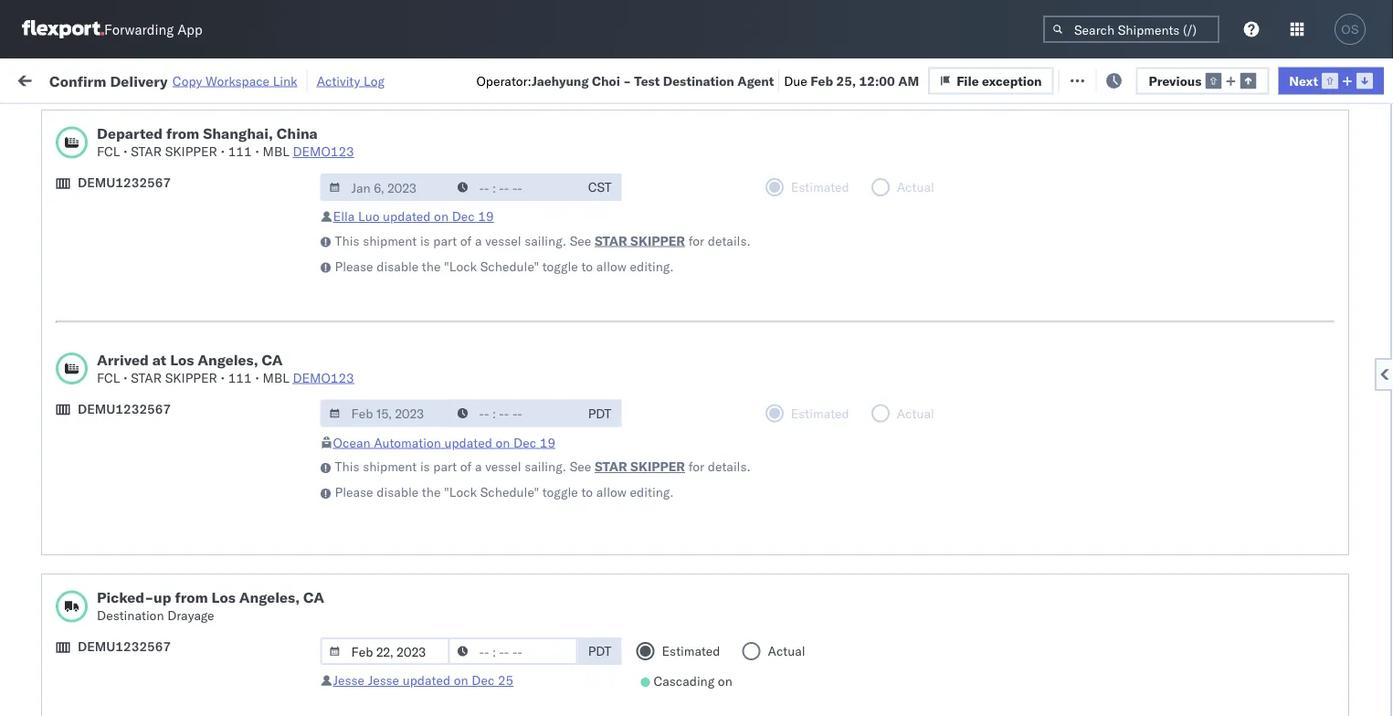 Task type: vqa. For each thing, say whether or not it's contained in the screenshot.
the top STAR SKIPPER link
yes



Task type: describe. For each thing, give the bounding box(es) containing it.
on for picked-up from los angeles, ca
[[454, 673, 468, 689]]

ocean automation updated on dec 19 button
[[333, 434, 556, 450]]

ocean lcl for 9:30 am pst, feb 24, 2023
[[559, 255, 622, 271]]

activity log
[[317, 73, 385, 89]]

os
[[1342, 22, 1359, 36]]

skipper inside departed from shanghai, china fcl • star skipper • 111 • mbl demo123
[[165, 143, 217, 159]]

flex-2097290 for schedule pickup from amsterdam airport schiphol, haarlemmermeer, netherlands
[[1009, 577, 1104, 593]]

filtered
[[18, 112, 63, 128]]

demu1232567 for picked-
[[78, 639, 171, 655]]

1 schedule delivery appointment link from the top
[[42, 133, 225, 151]]

4 schedule delivery appointment button from the top
[[42, 535, 225, 555]]

please for departed from shanghai, china
[[335, 258, 373, 274]]

19 for departed from shanghai, china
[[478, 208, 494, 224]]

demo123 inside departed from shanghai, china fcl • star skipper • 111 • mbl demo123
[[293, 143, 354, 159]]

1 mabltest12345 from the top
[[1245, 617, 1348, 633]]

mabltest12345 for confirm delivery
[[1245, 698, 1348, 714]]

products
[[711, 657, 763, 673]]

7:30 pm pst, feb 21, 2023
[[294, 135, 460, 151]]

flexport demo consignee for schedule pickup from los angeles, ca
[[678, 416, 828, 432]]

batch action button
[[1263, 65, 1383, 93]]

2 resize handle column header from the left
[[464, 142, 486, 716]]

pdt for arrived at los angeles, ca
[[588, 405, 612, 421]]

mbl inside departed from shanghai, china fcl • star skipper • 111 • mbl demo123
[[263, 143, 289, 159]]

to for arrived at los angeles, ca
[[582, 484, 593, 500]]

jesse jesse updated on dec 25
[[333, 673, 514, 689]]

angeles, for third schedule pickup from los angeles, ca link from the top
[[196, 366, 246, 382]]

this for departed from shanghai, china
[[335, 233, 360, 249]]

schedule for schedule pickup from amsterdam airport schiphol, haarlemmermeer, netherlands link
[[42, 567, 96, 583]]

workspace
[[206, 73, 270, 89]]

appointment for third schedule delivery appointment link from the top
[[150, 496, 225, 512]]

11:59 pm pst, feb 21, 2023
[[294, 175, 468, 191]]

flex- for schedule delivery appointment
[[1009, 537, 1048, 553]]

products,
[[830, 657, 886, 673]]

0 horizontal spatial file exception
[[957, 72, 1042, 88]]

of for departed from shanghai, china
[[460, 233, 472, 249]]

account
[[805, 657, 854, 673]]

3 schedule pickup from los angeles, ca button from the top
[[42, 405, 260, 444]]

demo for schedule pickup from los angeles, ca
[[729, 416, 763, 432]]

forwarding
[[104, 21, 174, 38]]

see for departed from shanghai, china
[[570, 233, 591, 249]]

star inside arrived at los angeles, ca fcl • star skipper • 111 • mbl demo123
[[131, 370, 162, 386]]

1 horizontal spatial destination
[[663, 72, 734, 88]]

workitem
[[20, 149, 68, 163]]

2 schedule pickup from los angeles, ca link from the top
[[42, 325, 260, 361]]

batch
[[1292, 71, 1328, 87]]

6 resize handle column header from the left
[[948, 142, 970, 716]]

deadline
[[294, 149, 338, 163]]

llc
[[889, 657, 912, 673]]

mmm d, yyyy text field for departed from shanghai, china
[[320, 174, 450, 201]]

upload proof of delivery
[[42, 295, 183, 311]]

schedule for second schedule pickup from los angeles, ca link from the bottom of the page
[[42, 406, 96, 422]]

4 11:59 from the top
[[294, 416, 330, 432]]

haarlemmermeer,
[[144, 585, 248, 601]]

due
[[784, 72, 808, 88]]

shipment for departed from shanghai, china
[[363, 233, 417, 249]]

allow for departed from shanghai, china
[[596, 258, 627, 274]]

batch action
[[1292, 71, 1371, 87]]

3 schedule delivery appointment button from the top
[[42, 495, 225, 515]]

4 schedule pickup from los angeles, ca link from the top
[[42, 405, 260, 442]]

1 schedule pickup from los angeles, ca button from the top
[[42, 164, 260, 202]]

demo123 inside arrived at los angeles, ca fcl • star skipper • 111 • mbl demo123
[[293, 370, 354, 386]]

previous button
[[1136, 67, 1270, 94]]

status
[[99, 113, 131, 127]]

flxt00001977428a for 7:30 pm pst, feb 21, 2023
[[1245, 135, 1371, 151]]

message
[[245, 71, 296, 87]]

: for status
[[131, 113, 134, 127]]

flexport for schedule delivery appointment
[[678, 456, 726, 472]]

schedule delivery appointment for 2nd schedule delivery appointment link
[[42, 456, 225, 472]]

numbers
[[1311, 149, 1356, 163]]

upload proof of delivery link
[[42, 294, 183, 312]]

schiphol,
[[86, 585, 141, 601]]

2 schedule delivery appointment link from the top
[[42, 455, 225, 473]]

in
[[272, 113, 282, 127]]

up
[[154, 588, 171, 607]]

11:59 pm pst, mar 3, 2023
[[294, 657, 461, 673]]

my work
[[18, 66, 99, 91]]

please for arrived at los angeles, ca
[[335, 484, 373, 500]]

5 schedule delivery appointment button from the top
[[42, 656, 225, 676]]

departed from shanghai, china fcl • star skipper • 111 • mbl demo123
[[97, 124, 354, 159]]

work,
[[192, 113, 221, 127]]

12:00
[[859, 72, 895, 88]]

8 resize handle column header from the left
[[1213, 142, 1235, 716]]

: for snoozed
[[420, 113, 424, 127]]

3, for schedule delivery appointment
[[416, 537, 428, 553]]

china
[[277, 124, 318, 143]]

import
[[154, 71, 195, 87]]

forwarding app
[[104, 21, 203, 38]]

MMM D, YYYY text field
[[320, 638, 450, 665]]

confirm pickup from los angeles, ca for 9:30
[[42, 245, 239, 280]]

star skipper link for arrived at los angeles, ca
[[595, 458, 685, 476]]

4 schedule delivery appointment link from the top
[[42, 535, 225, 553]]

confirm for confirm pickup from los angeles, ca button associated with 11:59 pm pst, feb 23, 2023
[[42, 205, 89, 221]]

ella luo updated on dec 19
[[333, 208, 494, 224]]

air for schedule delivery appointment
[[559, 537, 576, 553]]

confirm pickup from los angeles, ca button for 9:30 am pst, feb 24, 2023
[[42, 244, 260, 283]]

7 resize handle column header from the left
[[1095, 142, 1117, 716]]

4 resize handle column header from the left
[[647, 142, 669, 716]]

schedule delivery appointment for 4th schedule delivery appointment link
[[42, 536, 225, 552]]

lcl for 9:30 am pst, feb 24, 2023
[[600, 255, 622, 271]]

1 jesse from the left
[[333, 673, 365, 689]]

ready
[[139, 113, 171, 127]]

9:30
[[294, 255, 322, 271]]

drayage
[[167, 608, 214, 624]]

schedule for first schedule delivery appointment link from the top of the page
[[42, 134, 96, 150]]

feb for 11:59 pm pst, feb 23, 2023
[[387, 215, 410, 231]]

actions
[[1339, 149, 1376, 163]]

demo for schedule delivery appointment
[[729, 456, 763, 472]]

international for schedule delivery appointment
[[881, 537, 955, 553]]

progress
[[285, 113, 331, 127]]

1 ocean fcl from the top
[[559, 175, 623, 191]]

operator: jaehyung choi - test destination agent
[[476, 72, 774, 88]]

2 11:59 from the top
[[294, 215, 330, 231]]

3 2, from the top
[[415, 456, 427, 472]]

arrived at los angeles, ca fcl • star skipper • 111 • mbl demo123
[[97, 350, 354, 386]]

proof
[[87, 295, 118, 311]]

b.v for schedule pickup from amsterdam airport schiphol, haarlemmermeer, netherlands
[[959, 577, 979, 593]]

schedule" for departed from shanghai, china
[[480, 258, 539, 274]]

automation
[[374, 434, 441, 450]]

confirm for confirm pickup from los angeles, ca button for 9:30 am pst, feb 24, 2023
[[42, 245, 89, 261]]

schedule for 2nd schedule pickup from los angeles, ca link from the top
[[42, 326, 96, 342]]

2 11:59 pm pst, mar 2, 2023 from the top
[[294, 416, 461, 432]]

shanghai,
[[203, 124, 273, 143]]

luo
[[358, 208, 380, 224]]

schedule pickup from amsterdam airport schiphol, haarlemmermeer, netherlands
[[42, 567, 248, 620]]

3 resize handle column header from the left
[[528, 142, 550, 716]]

4 schedule pickup from los angeles, ca from the top
[[42, 406, 246, 440]]

c/o for schedule pickup from amsterdam airport schiphol, haarlemmermeer, netherlands
[[982, 577, 1004, 593]]

5 resize handle column header from the left
[[766, 142, 788, 716]]

4 schedule pickup from los angeles, ca button from the top
[[42, 606, 260, 645]]

amsterdam
[[172, 567, 239, 583]]

work
[[52, 66, 99, 91]]

track
[[465, 71, 494, 87]]

(0)
[[296, 71, 320, 87]]

2 schedule pickup from los angeles, ca from the top
[[42, 326, 246, 360]]

9 resize handle column header from the left
[[1361, 142, 1383, 716]]

angeles, for first schedule pickup from los angeles, ca link from the top
[[196, 165, 246, 181]]

jaehyung
[[532, 72, 589, 88]]

Search Work text field
[[780, 65, 979, 93]]

confirm pickup from los angeles, ca link for 9:30
[[42, 244, 260, 281]]

los inside arrived at los angeles, ca fcl • star skipper • 111 • mbl demo123
[[170, 350, 194, 369]]

3 schedule pickup from los angeles, ca link from the top
[[42, 365, 260, 402]]

4 11:59 pm pst, mar 2, 2023 from the top
[[294, 497, 461, 513]]

due feb 25, 12:00 am
[[784, 72, 919, 88]]

for for ca
[[689, 459, 705, 475]]

demu1232567 for departed
[[78, 175, 171, 191]]

part for departed from shanghai, china
[[433, 233, 457, 249]]

agent
[[738, 72, 774, 88]]

to for departed from shanghai, china
[[582, 258, 593, 274]]

choi
[[592, 72, 620, 88]]

confirm pickup from los angeles, ca link for 11:59
[[42, 204, 260, 241]]

pdt for picked-up from los angeles, ca
[[588, 643, 612, 659]]

flex- for schedule pickup from amsterdam airport schiphol, haarlemmermeer, netherlands
[[1009, 577, 1048, 593]]

3 11:59 from the top
[[294, 376, 330, 392]]

1 11:59 from the top
[[294, 175, 330, 191]]

schedule delivery appointment for first schedule delivery appointment link from the top of the page
[[42, 134, 225, 150]]

205
[[420, 71, 443, 87]]

cst
[[588, 179, 612, 195]]

1 horizontal spatial file exception
[[1082, 71, 1167, 87]]

7:30
[[294, 135, 322, 151]]

0 horizontal spatial -
[[623, 72, 631, 88]]

copy
[[172, 73, 202, 89]]

dec for arrived at los angeles, ca
[[514, 434, 536, 450]]

2097290 for schedule pickup from amsterdam airport schiphol, haarlemmermeer, netherlands
[[1048, 577, 1104, 593]]

0 horizontal spatial file
[[957, 72, 979, 88]]

10:44 am pst, mar 3, 2023 for schedule pickup from amsterdam airport schiphol, haarlemmermeer, netherlands
[[294, 577, 462, 593]]

2 schedule pickup from los angeles, ca button from the top
[[42, 365, 260, 403]]

angeles, inside arrived at los angeles, ca fcl • star skipper • 111 • mbl demo123
[[198, 350, 258, 369]]

11:59 pm pst, feb 23, 2023
[[294, 215, 468, 231]]

ocean fcl for 3rd the schedule delivery appointment button from the bottom
[[559, 497, 623, 513]]

next
[[1290, 72, 1319, 88]]

activity log button
[[317, 69, 385, 92]]

24,
[[406, 255, 426, 271]]

c/o for schedule delivery appointment
[[982, 537, 1004, 553]]

schedule for 4th schedule delivery appointment link
[[42, 536, 96, 552]]

details. for arrived at los angeles, ca
[[708, 459, 751, 475]]

6 11:59 from the top
[[294, 497, 330, 513]]

jesse jesse updated on dec 25 button
[[333, 673, 514, 689]]

from inside picked-up from los angeles, ca destination drayage
[[175, 588, 208, 607]]

message (0)
[[245, 71, 320, 87]]

air for schedule pickup from amsterdam airport schiphol, haarlemmermeer, netherlands
[[559, 577, 576, 593]]

this for arrived at los angeles, ca
[[335, 459, 360, 475]]

0 vertical spatial for
[[174, 113, 189, 127]]

work
[[198, 71, 230, 87]]

2097290 for schedule delivery appointment
[[1048, 537, 1104, 553]]

previous
[[1149, 72, 1202, 88]]

07492792403 for schedule delivery appointment
[[1245, 537, 1332, 553]]

ella luo updated on dec 19 button
[[333, 208, 494, 224]]

111 inside departed from shanghai, china fcl • star skipper • 111 • mbl demo123
[[228, 143, 252, 159]]

2 jesse from the left
[[368, 673, 399, 689]]

snoozed : no
[[378, 113, 443, 127]]

ocean fcl for confirm pickup from los angeles, ca button associated with 11:59 pm pst, feb 23, 2023
[[559, 215, 623, 231]]

mbl/mawb
[[1245, 149, 1308, 163]]

0 horizontal spatial exception
[[982, 72, 1042, 88]]

5 11:59 from the top
[[294, 456, 330, 472]]

1 2, from the top
[[415, 376, 427, 392]]

mabltest12345 for schedule delivery appointment
[[1245, 657, 1348, 673]]

1 schedule delivery appointment button from the top
[[42, 133, 225, 153]]

by:
[[66, 112, 84, 128]]

log
[[364, 73, 385, 89]]

confirm for confirm delivery button
[[42, 697, 89, 713]]

1 11:59 pm pst, mar 2, 2023 from the top
[[294, 376, 461, 392]]

app
[[177, 21, 203, 38]]

ocean automation updated on dec 19
[[333, 434, 556, 450]]

action
[[1331, 71, 1371, 87]]

international for schedule pickup from amsterdam airport schiphol, haarlemmermeer, netherlands
[[881, 577, 955, 593]]

3 11:59 pm pst, mar 2, 2023 from the top
[[294, 456, 461, 472]]

upload proof of delivery button
[[42, 294, 183, 314]]



Task type: locate. For each thing, give the bounding box(es) containing it.
at for arrived
[[152, 350, 166, 369]]

a down the ocean automation updated on dec 19 button
[[475, 459, 482, 475]]

for for fcl
[[689, 233, 705, 249]]

the down the ocean automation updated on dec 19 button
[[422, 484, 441, 500]]

demu1232567
[[78, 175, 171, 191], [78, 401, 171, 417], [78, 639, 171, 655]]

feb for 7:30 pm pst, feb 21, 2023
[[379, 135, 402, 151]]

lagerfeld for schedule delivery appointment
[[824, 537, 878, 553]]

2 demu1232567 from the top
[[78, 401, 171, 417]]

fcl inside arrived at los angeles, ca fcl • star skipper • 111 • mbl demo123
[[97, 370, 120, 386]]

from inside schedule pickup from amsterdam airport schiphol, haarlemmermeer, netherlands
[[142, 567, 169, 583]]

this shipment is part of a vessel sailing. see star skipper for details. for departed from shanghai, china
[[335, 233, 751, 249]]

part for arrived at los angeles, ca
[[433, 459, 457, 475]]

schedule for third schedule pickup from los angeles, ca link from the top
[[42, 366, 96, 382]]

pdt
[[588, 405, 612, 421], [588, 643, 612, 659]]

editing. for departed from shanghai, china
[[630, 258, 674, 274]]

status : ready for work, blocked, in progress
[[99, 113, 331, 127]]

0 vertical spatial see
[[570, 233, 591, 249]]

editing.
[[630, 258, 674, 274], [630, 484, 674, 500]]

2 vessel from the top
[[485, 459, 521, 475]]

flexport for schedule pickup from los angeles, ca
[[678, 416, 726, 432]]

disable down the 11:59 pm pst, feb 23, 2023
[[377, 258, 419, 274]]

updated down mmm d, yyyy text box
[[403, 673, 451, 689]]

1 vertical spatial please disable the "lock schedule" toggle to allow editing.
[[335, 484, 674, 500]]

appointment for 4th schedule delivery appointment link
[[150, 536, 225, 552]]

3 appointment from the top
[[150, 496, 225, 512]]

2 vertical spatial mabltest12345
[[1245, 698, 1348, 714]]

dec for departed from shanghai, china
[[452, 208, 475, 224]]

flexport demo consignee for schedule delivery appointment
[[678, 456, 828, 472]]

0 horizontal spatial :
[[131, 113, 134, 127]]

import work button
[[147, 58, 238, 100]]

consignee
[[762, 175, 824, 191], [881, 175, 943, 191], [762, 215, 824, 231], [766, 416, 828, 432], [881, 416, 943, 432], [766, 456, 828, 472]]

karl for schedule pickup from amsterdam airport schiphol, haarlemmermeer, netherlands
[[797, 577, 820, 593]]

pickup inside schedule pickup from amsterdam airport schiphol, haarlemmermeer, netherlands
[[99, 567, 139, 583]]

21, up ella luo updated on dec 19
[[413, 175, 433, 191]]

of down ella luo updated on dec 19
[[460, 233, 472, 249]]

schedule for 1st schedule delivery appointment link from the bottom
[[42, 657, 96, 673]]

1 air from the top
[[559, 537, 576, 553]]

1 vertical spatial demo
[[729, 456, 763, 472]]

schedule pickup from amsterdam airport schiphol, haarlemmermeer, netherlands button
[[42, 566, 260, 620]]

3 schedule delivery appointment link from the top
[[42, 495, 225, 513]]

0 vertical spatial mmm d, yyyy text field
[[320, 174, 450, 201]]

1 see from the top
[[570, 233, 591, 249]]

confirm
[[49, 72, 106, 90], [42, 205, 89, 221], [42, 245, 89, 261], [42, 697, 89, 713]]

activity
[[317, 73, 360, 89]]

flex-2097290 for schedule delivery appointment
[[1009, 537, 1104, 553]]

picked-up from los angeles, ca destination drayage
[[97, 588, 324, 624]]

the
[[422, 258, 441, 274], [422, 484, 441, 500]]

7 schedule from the top
[[42, 496, 96, 512]]

toggle
[[543, 258, 578, 274], [543, 484, 578, 500]]

dec
[[452, 208, 475, 224], [514, 434, 536, 450], [472, 673, 495, 689]]

test
[[634, 72, 660, 88], [735, 175, 759, 191], [854, 175, 878, 191], [735, 215, 759, 231], [854, 416, 878, 432], [778, 657, 802, 673]]

of for arrived at los angeles, ca
[[460, 459, 472, 475]]

otter left products
[[678, 657, 708, 673]]

1 flex- from the top
[[1009, 537, 1048, 553]]

1 vertical spatial karl lagerfeld international b.v c/o bleckmann
[[797, 577, 1072, 593]]

1 vertical spatial confirm pickup from los angeles, ca
[[42, 245, 239, 280]]

0 vertical spatial mabltest12345
[[1245, 617, 1348, 633]]

snoozed
[[378, 113, 420, 127]]

1 vertical spatial 19
[[540, 434, 556, 450]]

21, down snoozed : no in the top left of the page
[[405, 135, 425, 151]]

2 please from the top
[[335, 484, 373, 500]]

0 vertical spatial 2097290
[[1048, 537, 1104, 553]]

fcl inside departed from shanghai, china fcl • star skipper • 111 • mbl demo123
[[97, 143, 120, 159]]

on for arrived at los angeles, ca
[[496, 434, 510, 450]]

schedule for third schedule delivery appointment link from the top
[[42, 496, 96, 512]]

1 demo from the top
[[729, 416, 763, 432]]

file
[[1082, 71, 1105, 87], [957, 72, 979, 88]]

schedule for first schedule pickup from los angeles, ca link from the top
[[42, 165, 96, 181]]

toggle for arrived at los angeles, ca
[[543, 484, 578, 500]]

cascading on
[[654, 673, 733, 689]]

0 vertical spatial of
[[460, 233, 472, 249]]

on for departed from shanghai, china
[[434, 208, 449, 224]]

of down the ocean automation updated on dec 19 button
[[460, 459, 472, 475]]

confirm pickup from los angeles, ca link down the workitem button at the left
[[42, 204, 260, 241]]

0 vertical spatial this
[[335, 233, 360, 249]]

1 horizontal spatial file
[[1082, 71, 1105, 87]]

10:44 for schedule pickup from amsterdam airport schiphol, haarlemmermeer, netherlands
[[294, 577, 330, 593]]

5 schedule pickup from los angeles, ca link from the top
[[42, 606, 260, 643]]

shipment down the 11:59 pm pst, feb 23, 2023
[[363, 233, 417, 249]]

0 vertical spatial updated
[[383, 208, 431, 224]]

1 confirm pickup from los angeles, ca link from the top
[[42, 204, 260, 241]]

confirm pickup from los angeles, ca down the workitem button at the left
[[42, 205, 239, 239]]

karl
[[797, 537, 820, 553], [797, 577, 820, 593]]

1 horizontal spatial :
[[420, 113, 424, 127]]

1 vertical spatial updated
[[445, 434, 492, 450]]

2 appointment from the top
[[150, 456, 225, 472]]

2 karl lagerfeld international b.v c/o bleckmann from the top
[[797, 577, 1072, 593]]

1 vertical spatial a
[[475, 459, 482, 475]]

demo123 button
[[293, 143, 354, 159], [293, 370, 354, 386]]

file down search shipments (/) "text box"
[[1082, 71, 1105, 87]]

1 vertical spatial air
[[559, 577, 576, 593]]

ca inside picked-up from los angeles, ca destination drayage
[[303, 588, 324, 607]]

1 shipment from the top
[[363, 233, 417, 249]]

demo123 button for arrived at los angeles, ca
[[293, 370, 354, 386]]

feb down snoozed
[[379, 135, 402, 151]]

1 vertical spatial mabltest12345
[[1245, 657, 1348, 673]]

upload
[[42, 295, 84, 311]]

1 international from the top
[[881, 537, 955, 553]]

0 vertical spatial lagerfeld
[[824, 537, 878, 553]]

at right "arrived"
[[152, 350, 166, 369]]

ca
[[42, 183, 59, 199], [42, 223, 59, 239], [42, 264, 59, 280], [42, 344, 59, 360], [262, 350, 283, 369], [42, 384, 59, 400], [42, 424, 59, 440], [303, 588, 324, 607], [42, 625, 59, 641]]

1 schedule pickup from los angeles, ca from the top
[[42, 165, 246, 199]]

updated for picked-up from los angeles, ca
[[403, 673, 451, 689]]

1 vertical spatial at
[[152, 350, 166, 369]]

1 details. from the top
[[708, 233, 751, 249]]

sailing. for arrived at los angeles, ca
[[525, 459, 567, 475]]

21, for 11:59 pm pst, feb 21, 2023
[[413, 175, 433, 191]]

destination inside picked-up from los angeles, ca destination drayage
[[97, 608, 164, 624]]

copy workspace link button
[[172, 73, 298, 89]]

mbl
[[263, 143, 289, 159], [263, 370, 289, 386]]

mbl/mawb numbers button
[[1235, 145, 1393, 164]]

4 2, from the top
[[415, 497, 427, 513]]

demu1232567 down the workitem button at the left
[[78, 175, 171, 191]]

see for arrived at los angeles, ca
[[570, 459, 591, 475]]

feb left '24,'
[[380, 255, 403, 271]]

: left no at the left top of the page
[[420, 113, 424, 127]]

2 2, from the top
[[415, 416, 427, 432]]

ocean lcl right "25"
[[559, 657, 622, 673]]

-- : -- -- text field
[[448, 174, 578, 201]]

flxt00001977428a
[[1245, 135, 1371, 151], [1245, 255, 1371, 271]]

10:44 for schedule delivery appointment
[[294, 537, 330, 553]]

1 vertical spatial international
[[881, 577, 955, 593]]

part down the ocean automation updated on dec 19 button
[[433, 459, 457, 475]]

1 disable from the top
[[377, 258, 419, 274]]

3 schedule from the top
[[42, 326, 96, 342]]

ocean lcl
[[559, 255, 622, 271], [559, 657, 622, 673]]

0 vertical spatial toggle
[[543, 258, 578, 274]]

disable down automation
[[377, 484, 419, 500]]

pickup
[[99, 165, 139, 181], [92, 205, 131, 221], [92, 245, 131, 261], [99, 326, 139, 342], [99, 366, 139, 382], [99, 406, 139, 422], [99, 567, 139, 583], [99, 607, 139, 623]]

2 demo123 button from the top
[[293, 370, 354, 386]]

please disable the "lock schedule" toggle to allow editing. down the ocean automation updated on dec 19 button
[[335, 484, 674, 500]]

1 vertical spatial 07492792403
[[1245, 577, 1332, 593]]

2 details. from the top
[[708, 459, 751, 475]]

1 vertical spatial lcl
[[600, 657, 622, 673]]

0 vertical spatial 3,
[[416, 537, 428, 553]]

bookings
[[678, 175, 732, 191], [797, 175, 850, 191], [678, 215, 732, 231], [797, 416, 850, 432]]

1 horizontal spatial at
[[363, 71, 374, 87]]

1 horizontal spatial jesse
[[368, 673, 399, 689]]

4 schedule from the top
[[42, 366, 96, 382]]

demo123 button for departed from shanghai, china
[[293, 143, 354, 159]]

this shipment is part of a vessel sailing. see star skipper for details.
[[335, 233, 751, 249], [335, 459, 751, 475]]

1 vertical spatial flexport demo consignee
[[678, 456, 828, 472]]

19 for arrived at los angeles, ca
[[540, 434, 556, 450]]

vessel down -- : -- -- text box
[[485, 233, 521, 249]]

risk
[[377, 71, 399, 87]]

2 -- : -- -- text field from the top
[[448, 638, 578, 665]]

ocean lcl down cst
[[559, 255, 622, 271]]

ca inside arrived at los angeles, ca fcl • star skipper • 111 • mbl demo123
[[262, 350, 283, 369]]

mar
[[387, 376, 412, 392], [387, 416, 412, 432], [387, 456, 412, 472], [387, 497, 412, 513], [388, 537, 413, 553], [388, 577, 413, 593], [387, 657, 412, 673]]

disable for arrived at los angeles, ca
[[377, 484, 419, 500]]

0 vertical spatial mbl
[[263, 143, 289, 159]]

please
[[335, 258, 373, 274], [335, 484, 373, 500]]

link
[[273, 73, 298, 89]]

11:59 pm pst, mar 2, 2023
[[294, 376, 461, 392], [294, 416, 461, 432], [294, 456, 461, 472], [294, 497, 461, 513]]

of
[[460, 233, 472, 249], [121, 295, 133, 311], [460, 459, 472, 475]]

5 schedule delivery appointment from the top
[[42, 657, 225, 673]]

bleckmann for schedule delivery appointment
[[1007, 537, 1072, 553]]

MMM D, YYYY text field
[[320, 174, 450, 201], [320, 400, 450, 427]]

0 vertical spatial this shipment is part of a vessel sailing. see star skipper for details.
[[335, 233, 751, 249]]

2 is from the top
[[420, 459, 430, 475]]

1 10:44 am pst, mar 3, 2023 from the top
[[294, 537, 462, 553]]

1 schedule pickup from los angeles, ca link from the top
[[42, 164, 260, 201]]

schedule" down the ocean automation updated on dec 19 button
[[480, 484, 539, 500]]

schedule" down -- : -- -- text box
[[480, 258, 539, 274]]

lcl
[[600, 255, 622, 271], [600, 657, 622, 673]]

feb
[[811, 72, 833, 88], [379, 135, 402, 151], [387, 175, 410, 191], [387, 215, 410, 231], [380, 255, 403, 271]]

0 vertical spatial shipment
[[363, 233, 417, 249]]

1 to from the top
[[582, 258, 593, 274]]

"lock for departed from shanghai, china
[[444, 258, 477, 274]]

1 pdt from the top
[[588, 405, 612, 421]]

deadline button
[[285, 145, 468, 164]]

bleckmann for schedule pickup from amsterdam airport schiphol, haarlemmermeer, netherlands
[[1007, 577, 1072, 593]]

760
[[335, 71, 359, 87]]

0 vertical spatial please disable the "lock schedule" toggle to allow editing.
[[335, 258, 674, 274]]

from inside departed from shanghai, china fcl • star skipper • 111 • mbl demo123
[[166, 124, 199, 143]]

next button
[[1279, 67, 1384, 94]]

confirm pickup from los angeles, ca
[[42, 205, 239, 239], [42, 245, 239, 280]]

1 10:44 from the top
[[294, 537, 330, 553]]

confirm pickup from los angeles, ca button down the workitem button at the left
[[42, 204, 260, 243]]

2 flxt00001977428a from the top
[[1245, 255, 1371, 271]]

is for arrived at los angeles, ca
[[420, 459, 430, 475]]

5 appointment from the top
[[150, 657, 225, 673]]

otter products, llc
[[797, 657, 912, 673]]

schedule delivery appointment for 1st schedule delivery appointment link from the bottom
[[42, 657, 225, 673]]

flexport
[[678, 416, 726, 432], [678, 456, 726, 472]]

0 vertical spatial pdt
[[588, 405, 612, 421]]

ella
[[333, 208, 355, 224]]

schedule delivery appointment for third schedule delivery appointment link from the top
[[42, 496, 225, 512]]

confirm pickup from los angeles, ca link up the upload proof of delivery at the top left
[[42, 244, 260, 281]]

at inside arrived at los angeles, ca fcl • star skipper • 111 • mbl demo123
[[152, 350, 166, 369]]

feb left 23,
[[387, 215, 410, 231]]

1 confirm pickup from los angeles, ca button from the top
[[42, 204, 260, 243]]

2 c/o from the top
[[982, 577, 1004, 593]]

1 vertical spatial 10:44 am pst, mar 3, 2023
[[294, 577, 462, 593]]

2 schedule delivery appointment button from the top
[[42, 455, 225, 475]]

los inside picked-up from los angeles, ca destination drayage
[[212, 588, 236, 607]]

0 vertical spatial flxt00001977428a
[[1245, 135, 1371, 151]]

6 schedule from the top
[[42, 456, 96, 472]]

mmm d, yyyy text field up luo
[[320, 174, 450, 201]]

filtered by:
[[18, 112, 84, 128]]

ocean
[[559, 175, 597, 191], [559, 215, 597, 231], [559, 255, 597, 271], [559, 416, 597, 432], [333, 434, 371, 450], [559, 456, 597, 472], [559, 497, 597, 513], [559, 657, 597, 673]]

star skipper link for departed from shanghai, china
[[595, 232, 685, 250]]

resize handle column header
[[261, 142, 283, 716], [464, 142, 486, 716], [528, 142, 550, 716], [647, 142, 669, 716], [766, 142, 788, 716], [948, 142, 970, 716], [1095, 142, 1117, 716], [1213, 142, 1235, 716], [1361, 142, 1383, 716]]

details. for departed from shanghai, china
[[708, 233, 751, 249]]

0 vertical spatial part
[[433, 233, 457, 249]]

picked-
[[97, 588, 154, 607]]

1 vertical spatial -
[[767, 657, 775, 673]]

0 vertical spatial at
[[363, 71, 374, 87]]

1 confirm pickup from los angeles, ca from the top
[[42, 205, 239, 239]]

760 at risk
[[335, 71, 399, 87]]

9 schedule from the top
[[42, 567, 96, 583]]

1 -- : -- -- text field from the top
[[448, 400, 578, 427]]

1 flexport demo consignee from the top
[[678, 416, 828, 432]]

07492792403 for schedule pickup from amsterdam airport schiphol, haarlemmermeer, netherlands
[[1245, 577, 1332, 593]]

0 vertical spatial allow
[[596, 258, 627, 274]]

0 vertical spatial international
[[881, 537, 955, 553]]

0 vertical spatial demo123 button
[[293, 143, 354, 159]]

1 vertical spatial c/o
[[982, 577, 1004, 593]]

no
[[428, 113, 443, 127]]

b.v
[[959, 537, 979, 553], [959, 577, 979, 593]]

2 schedule from the top
[[42, 165, 96, 181]]

2 otter from the left
[[797, 657, 827, 673]]

1 vertical spatial flexport
[[678, 456, 726, 472]]

ocean fcl for fourth the schedule delivery appointment button from the bottom
[[559, 456, 623, 472]]

schedule for 2nd schedule delivery appointment link
[[42, 456, 96, 472]]

3 schedule pickup from los angeles, ca from the top
[[42, 366, 246, 400]]

the for departed from shanghai, china
[[422, 258, 441, 274]]

8 schedule from the top
[[42, 536, 96, 552]]

0 vertical spatial air
[[559, 537, 576, 553]]

0 vertical spatial demo123
[[293, 143, 354, 159]]

workitem button
[[11, 145, 265, 164]]

5 schedule delivery appointment link from the top
[[42, 656, 225, 674]]

angeles, for 2nd schedule pickup from los angeles, ca link from the top
[[196, 326, 246, 342]]

1 "lock from the top
[[444, 258, 477, 274]]

1 vertical spatial b.v
[[959, 577, 979, 593]]

0 vertical spatial details.
[[708, 233, 751, 249]]

2 see from the top
[[570, 459, 591, 475]]

shipment for arrived at los angeles, ca
[[363, 459, 417, 475]]

mbl/mawb numbers
[[1245, 149, 1356, 163]]

confirm pickup from los angeles, ca button up the upload proof of delivery at the top left
[[42, 244, 260, 283]]

angeles, for confirm pickup from los angeles, ca "link" associated with 9:30
[[189, 245, 239, 261]]

"lock right '24,'
[[444, 258, 477, 274]]

Search Shipments (/) text field
[[1044, 16, 1220, 43]]

0 vertical spatial 07492792403
[[1245, 537, 1332, 553]]

1 star skipper link from the top
[[595, 232, 685, 250]]

dec for picked-up from los angeles, ca
[[472, 673, 495, 689]]

•
[[123, 143, 128, 159], [221, 143, 225, 159], [255, 143, 259, 159], [123, 370, 128, 386], [221, 370, 225, 386], [255, 370, 259, 386]]

is down automation
[[420, 459, 430, 475]]

vessel for arrived at los angeles, ca
[[485, 459, 521, 475]]

sailing. for departed from shanghai, china
[[525, 233, 567, 249]]

1 schedule from the top
[[42, 134, 96, 150]]

1 vertical spatial of
[[121, 295, 133, 311]]

at
[[363, 71, 374, 87], [152, 350, 166, 369]]

2 10:44 from the top
[[294, 577, 330, 593]]

destination down the picked-
[[97, 608, 164, 624]]

1 vertical spatial shipment
[[363, 459, 417, 475]]

"lock down the ocean automation updated on dec 19 button
[[444, 484, 477, 500]]

0 vertical spatial 21,
[[405, 135, 425, 151]]

confirm pickup from los angeles, ca up the upload proof of delivery at the top left
[[42, 245, 239, 280]]

1 vertical spatial see
[[570, 459, 591, 475]]

2 the from the top
[[422, 484, 441, 500]]

a for departed from shanghai, china
[[475, 233, 482, 249]]

-- : -- -- text field up the ocean automation updated on dec 19 button
[[448, 400, 578, 427]]

1 horizontal spatial exception
[[1108, 71, 1167, 87]]

flexport. image
[[22, 20, 104, 38]]

1 vertical spatial mbl
[[263, 370, 289, 386]]

feb for 9:30 am pst, feb 24, 2023
[[380, 255, 403, 271]]

is
[[420, 233, 430, 249], [420, 459, 430, 475]]

3 ocean fcl from the top
[[559, 416, 623, 432]]

confirm pickup from los angeles, ca for 11:59
[[42, 205, 239, 239]]

0 vertical spatial confirm pickup from los angeles, ca link
[[42, 204, 260, 241]]

-- : -- -- text field
[[448, 400, 578, 427], [448, 638, 578, 665]]

lcl left cascading
[[600, 657, 622, 673]]

international
[[881, 537, 955, 553], [881, 577, 955, 593]]

a down -- : -- -- text box
[[475, 233, 482, 249]]

skipper inside arrived at los angeles, ca fcl • star skipper • 111 • mbl demo123
[[165, 370, 217, 386]]

3 mabltest12345 from the top
[[1245, 698, 1348, 714]]

1 vertical spatial bleckmann
[[1007, 577, 1072, 593]]

the for arrived at los angeles, ca
[[422, 484, 441, 500]]

2023
[[428, 135, 460, 151], [436, 175, 468, 191], [436, 215, 468, 231], [429, 255, 461, 271], [430, 376, 461, 392], [430, 416, 461, 432], [430, 456, 461, 472], [430, 497, 461, 513], [431, 537, 462, 553], [431, 577, 462, 593], [430, 657, 461, 673]]

1 vertical spatial star skipper link
[[595, 458, 685, 476]]

: left ready
[[131, 113, 134, 127]]

0 vertical spatial 111
[[228, 143, 252, 159]]

11:59
[[294, 175, 330, 191], [294, 215, 330, 231], [294, 376, 330, 392], [294, 416, 330, 432], [294, 456, 330, 472], [294, 497, 330, 513], [294, 657, 330, 673]]

1 vertical spatial is
[[420, 459, 430, 475]]

confirm pickup from los angeles, ca button for 11:59 pm pst, feb 23, 2023
[[42, 204, 260, 243]]

25,
[[837, 72, 856, 88]]

import work
[[154, 71, 230, 87]]

10:44 am pst, mar 3, 2023
[[294, 537, 462, 553], [294, 577, 462, 593]]

1 vertical spatial for
[[689, 233, 705, 249]]

1 vertical spatial please
[[335, 484, 373, 500]]

5 ocean fcl from the top
[[559, 497, 623, 513]]

1 mmm d, yyyy text field from the top
[[320, 174, 450, 201]]

air
[[559, 537, 576, 553], [559, 577, 576, 593]]

4 schedule delivery appointment from the top
[[42, 536, 225, 552]]

destination left agent
[[663, 72, 734, 88]]

otter left products,
[[797, 657, 827, 673]]

of right proof
[[121, 295, 133, 311]]

1 vertical spatial vessel
[[485, 459, 521, 475]]

cascading
[[654, 673, 715, 689]]

1 karl lagerfeld international b.v c/o bleckmann from the top
[[797, 537, 1072, 553]]

0 vertical spatial editing.
[[630, 258, 674, 274]]

part down ella luo updated on dec 19 "button"
[[433, 233, 457, 249]]

feb down deadline "button"
[[387, 175, 410, 191]]

at for 760
[[363, 71, 374, 87]]

21, for 7:30 pm pst, feb 21, 2023
[[405, 135, 425, 151]]

shipment down automation
[[363, 459, 417, 475]]

2 flex- from the top
[[1009, 577, 1048, 593]]

205 on track
[[420, 71, 494, 87]]

1 lcl from the top
[[600, 255, 622, 271]]

karl lagerfeld international b.v c/o bleckmann
[[797, 537, 1072, 553], [797, 577, 1072, 593]]

1 sailing. from the top
[[525, 233, 567, 249]]

lagerfeld
[[824, 537, 878, 553], [824, 577, 878, 593]]

vessel down the ocean automation updated on dec 19 button
[[485, 459, 521, 475]]

a for arrived at los angeles, ca
[[475, 459, 482, 475]]

23,
[[413, 215, 433, 231]]

1 vertical spatial "lock
[[444, 484, 477, 500]]

0 vertical spatial star skipper link
[[595, 232, 685, 250]]

file right 12:00
[[957, 72, 979, 88]]

disable for departed from shanghai, china
[[377, 258, 419, 274]]

1 resize handle column header from the left
[[261, 142, 283, 716]]

2 demo123 from the top
[[293, 370, 354, 386]]

4 ocean fcl from the top
[[559, 456, 623, 472]]

2 vertical spatial updated
[[403, 673, 451, 689]]

2 this from the top
[[335, 459, 360, 475]]

2 this shipment is part of a vessel sailing. see star skipper for details. from the top
[[335, 459, 751, 475]]

schedule" for arrived at los angeles, ca
[[480, 484, 539, 500]]

confirm delivery link
[[42, 696, 139, 714]]

departed
[[97, 124, 163, 143]]

feb for 11:59 pm pst, feb 21, 2023
[[387, 175, 410, 191]]

please disable the "lock schedule" toggle to allow editing. down -- : -- -- text box
[[335, 258, 674, 274]]

0 vertical spatial disable
[[377, 258, 419, 274]]

0 vertical spatial lcl
[[600, 255, 622, 271]]

otter for otter products, llc
[[797, 657, 827, 673]]

appointment for first schedule delivery appointment link from the top of the page
[[150, 134, 225, 150]]

please disable the "lock schedule" toggle to allow editing. for departed from shanghai, china
[[335, 258, 674, 274]]

skipper
[[165, 143, 217, 159], [631, 233, 685, 249], [165, 370, 217, 386], [631, 459, 685, 475]]

actual
[[768, 643, 806, 659]]

1 vertical spatial 111
[[228, 370, 252, 386]]

0 horizontal spatial otter
[[678, 657, 708, 673]]

- right products
[[767, 657, 775, 673]]

- right choi
[[623, 72, 631, 88]]

0 vertical spatial demu1232567
[[78, 175, 171, 191]]

angeles, inside picked-up from los angeles, ca destination drayage
[[239, 588, 300, 607]]

2 lagerfeld from the top
[[824, 577, 878, 593]]

angeles, for confirm pickup from los angeles, ca "link" associated with 11:59
[[189, 205, 239, 221]]

0 vertical spatial flex-
[[1009, 537, 1048, 553]]

1 vertical spatial details.
[[708, 459, 751, 475]]

demo
[[729, 416, 763, 432], [729, 456, 763, 472]]

0 vertical spatial 10:44 am pst, mar 3, 2023
[[294, 537, 462, 553]]

demo123
[[293, 143, 354, 159], [293, 370, 354, 386]]

schedule inside schedule pickup from amsterdam airport schiphol, haarlemmermeer, netherlands
[[42, 567, 96, 583]]

bleckmann
[[1007, 537, 1072, 553], [1007, 577, 1072, 593]]

2 confirm pickup from los angeles, ca button from the top
[[42, 244, 260, 283]]

allow for arrived at los angeles, ca
[[596, 484, 627, 500]]

2 demo from the top
[[729, 456, 763, 472]]

1 vertical spatial 2097290
[[1048, 577, 1104, 593]]

-- : -- -- text field up "25"
[[448, 638, 578, 665]]

2 flexport demo consignee from the top
[[678, 456, 828, 472]]

1 vertical spatial confirm pickup from los angeles, ca button
[[42, 244, 260, 283]]

2 vertical spatial 3,
[[415, 657, 427, 673]]

111 inside arrived at los angeles, ca fcl • star skipper • 111 • mbl demo123
[[228, 370, 252, 386]]

2 editing. from the top
[[630, 484, 674, 500]]

angeles,
[[196, 165, 246, 181], [189, 205, 239, 221], [189, 245, 239, 261], [196, 326, 246, 342], [198, 350, 258, 369], [196, 366, 246, 382], [196, 406, 246, 422], [239, 588, 300, 607], [196, 607, 246, 623]]

demu1232567 down "arrived"
[[78, 401, 171, 417]]

1 ocean lcl from the top
[[559, 255, 622, 271]]

0 vertical spatial ocean lcl
[[559, 255, 622, 271]]

the down 23,
[[422, 258, 441, 274]]

mbl inside arrived at los angeles, ca fcl • star skipper • 111 • mbl demo123
[[263, 370, 289, 386]]

1 vertical spatial flex-2097290
[[1009, 577, 1104, 593]]

0 vertical spatial sailing.
[[525, 233, 567, 249]]

feb left "25,"
[[811, 72, 833, 88]]

1 horizontal spatial otter
[[797, 657, 827, 673]]

is for departed from shanghai, china
[[420, 233, 430, 249]]

1 vertical spatial mmm d, yyyy text field
[[320, 400, 450, 427]]

ocean lcl for 11:59 pm pst, mar 3, 2023
[[559, 657, 622, 673]]

is down 23,
[[420, 233, 430, 249]]

0 vertical spatial schedule"
[[480, 258, 539, 274]]

0 vertical spatial -- : -- -- text field
[[448, 400, 578, 427]]

7 11:59 from the top
[[294, 657, 330, 673]]

1 vertical spatial 3,
[[416, 577, 428, 593]]

pst,
[[348, 135, 376, 151], [356, 175, 384, 191], [356, 215, 384, 231], [349, 255, 377, 271], [356, 376, 384, 392], [356, 416, 384, 432], [356, 456, 384, 472], [356, 497, 384, 513], [357, 537, 385, 553], [357, 577, 385, 593], [356, 657, 384, 673]]

0 horizontal spatial 19
[[478, 208, 494, 224]]

1 vertical spatial destination
[[97, 608, 164, 624]]

10:44
[[294, 537, 330, 553], [294, 577, 330, 593]]

lcl down cst
[[600, 255, 622, 271]]

schedule pickup from amsterdam airport schiphol, haarlemmermeer, netherlands link
[[42, 566, 260, 620]]

arrived
[[97, 350, 149, 369]]

0 vertical spatial confirm pickup from los angeles, ca button
[[42, 204, 260, 243]]

0 vertical spatial -
[[623, 72, 631, 88]]

at left "risk"
[[363, 71, 374, 87]]

1 07492792403 from the top
[[1245, 537, 1332, 553]]

schedule pickup from los angeles, ca button
[[42, 164, 260, 202], [42, 365, 260, 403], [42, 405, 260, 444], [42, 606, 260, 645]]

1 mbl from the top
[[263, 143, 289, 159]]

vessel for departed from shanghai, china
[[485, 233, 521, 249]]

2 karl from the top
[[797, 577, 820, 593]]

updated right automation
[[445, 434, 492, 450]]

appointment for 2nd schedule delivery appointment link
[[150, 456, 225, 472]]

updated right luo
[[383, 208, 431, 224]]

25
[[498, 673, 514, 689]]

of inside button
[[121, 295, 133, 311]]

star inside departed from shanghai, china fcl • star skipper • 111 • mbl demo123
[[131, 143, 162, 159]]

lagerfeld for schedule pickup from amsterdam airport schiphol, haarlemmermeer, netherlands
[[824, 577, 878, 593]]

1 vertical spatial this shipment is part of a vessel sailing. see star skipper for details.
[[335, 459, 751, 475]]

mmm d, yyyy text field up automation
[[320, 400, 450, 427]]

editing. for arrived at los angeles, ca
[[630, 484, 674, 500]]

5 schedule pickup from los angeles, ca from the top
[[42, 607, 246, 641]]

karl lagerfeld international b.v c/o bleckmann for schedule delivery appointment
[[797, 537, 1072, 553]]

demu1232567 down the picked-
[[78, 639, 171, 655]]

1 vertical spatial toggle
[[543, 484, 578, 500]]

delivery
[[110, 72, 168, 90], [99, 134, 146, 150], [136, 295, 183, 311], [99, 456, 146, 472], [99, 496, 146, 512], [99, 536, 146, 552], [99, 657, 146, 673], [92, 697, 139, 713]]

2 "lock from the top
[[444, 484, 477, 500]]

angeles, for fifth schedule pickup from los angeles, ca link from the top
[[196, 607, 246, 623]]

1 horizontal spatial 19
[[540, 434, 556, 450]]

mmm d, yyyy text field for arrived at los angeles, ca
[[320, 400, 450, 427]]



